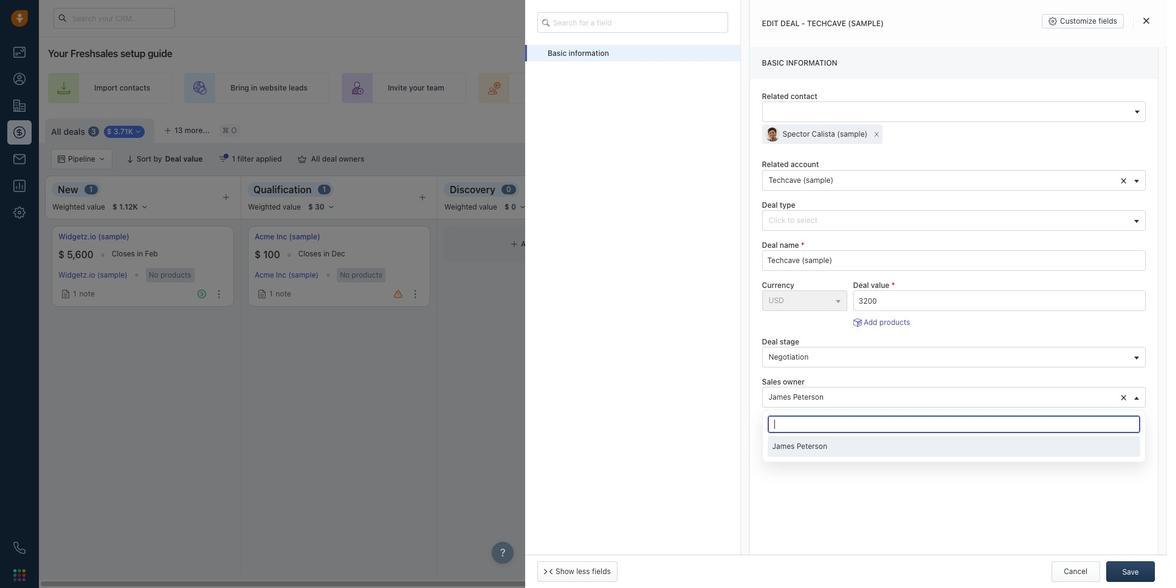 Task type: describe. For each thing, give the bounding box(es) containing it.
owner
[[783, 378, 805, 387]]

route leads to your team link
[[478, 73, 634, 103]]

all deal owners
[[311, 154, 364, 164]]

james peterson option
[[767, 437, 1140, 457]]

dec
[[332, 249, 345, 258]]

your for your freshsales setup guide
[[48, 48, 68, 59]]

(sample) down closes in feb
[[97, 271, 127, 280]]

discovery
[[450, 184, 495, 195]]

qualification
[[253, 184, 312, 195]]

all deal owners button
[[290, 149, 372, 170]]

add note
[[841, 289, 872, 298]]

(sample) left × button
[[837, 130, 867, 139]]

1 filter applied
[[232, 154, 282, 164]]

container_wx8msf4aqz5i3rn1 image inside 1 filter applied button
[[219, 155, 227, 164]]

deal stage
[[762, 337, 799, 347]]

to inside 'route leads to your team' link
[[568, 84, 575, 93]]

products for $ 100
[[352, 270, 382, 280]]

no for $ 3,200
[[913, 270, 922, 280]]

settings
[[973, 124, 1002, 133]]

no for $ 100
[[340, 270, 350, 280]]

cancel
[[1064, 567, 1087, 576]]

1 vertical spatial days
[[920, 249, 936, 258]]

in for negotiation
[[905, 249, 911, 258]]

Search field
[[1101, 149, 1162, 170]]

0 vertical spatial negotiation
[[825, 184, 879, 195]]

products for $ 3,200
[[924, 270, 955, 280]]

1 horizontal spatial deal
[[537, 240, 552, 249]]

add products link
[[853, 317, 910, 328]]

more...
[[185, 126, 210, 135]]

name
[[780, 241, 799, 250]]

closes in 6 days
[[880, 249, 936, 258]]

3
[[91, 127, 96, 136]]

(sample) down closes in dec
[[288, 271, 319, 280]]

feb
[[145, 249, 158, 258]]

negotiation inside button
[[769, 353, 808, 362]]

james peterson inside dialog
[[769, 393, 824, 402]]

save
[[1122, 568, 1139, 577]]

13 more... button
[[157, 122, 216, 139]]

invite your team link
[[342, 73, 466, 103]]

ends
[[872, 14, 888, 22]]

usd
[[769, 296, 784, 305]]

2 team from the left
[[595, 84, 612, 93]]

add deal inside button
[[1124, 124, 1155, 133]]

note for $ 100
[[276, 289, 291, 298]]

sales
[[718, 84, 736, 93]]

(sample) inside acme inc (sample) link
[[289, 232, 320, 241]]

1 widgetz.io (sample) link from the top
[[58, 232, 129, 242]]

100
[[263, 249, 280, 260]]

1 acme from the top
[[255, 232, 274, 241]]

container_wx8msf4aqz5i3rn1 image
[[830, 290, 838, 298]]

* for deal value *
[[891, 281, 895, 290]]

create sales sequence link
[[646, 73, 794, 103]]

settings button
[[955, 119, 1008, 139]]

closes for 3,200
[[880, 249, 903, 258]]

1 your from the left
[[409, 84, 425, 93]]

customize fields
[[1060, 16, 1117, 26]]

1 horizontal spatial basic
[[762, 58, 784, 68]]

⌘
[[222, 126, 229, 135]]

$ 100
[[255, 249, 280, 260]]

import deals
[[1031, 124, 1075, 133]]

add products
[[864, 318, 910, 327]]

applied
[[256, 154, 282, 164]]

add note button
[[827, 286, 875, 303]]

route
[[525, 84, 545, 93]]

owners
[[339, 154, 364, 164]]

0 vertical spatial deal
[[1140, 124, 1155, 133]]

1 link
[[1074, 8, 1095, 29]]

all deals link
[[51, 126, 85, 138]]

deal name *
[[762, 241, 804, 250]]

import contacts link
[[48, 73, 172, 103]]

× inside button
[[874, 129, 879, 139]]

click to select button
[[762, 210, 1146, 231]]

2 widgetz.io (sample) link from the top
[[58, 271, 127, 280]]

13 more...
[[174, 126, 210, 135]]

click to select
[[769, 216, 817, 225]]

$ 3,200
[[827, 249, 862, 260]]

* for deal name *
[[801, 241, 804, 250]]

no for $ 5,600
[[149, 270, 158, 280]]

bring in website leads
[[230, 84, 308, 93]]

related for related account
[[762, 160, 789, 169]]

show
[[556, 567, 574, 576]]

6
[[913, 249, 918, 258]]

setup
[[120, 48, 145, 59]]

import for import contacts
[[94, 84, 118, 93]]

related account
[[762, 160, 819, 169]]

$ for $ 100
[[255, 249, 261, 260]]

customize
[[1060, 16, 1096, 26]]

contact
[[791, 92, 817, 101]]

deal value *
[[853, 281, 895, 290]]

basic inside the basic information link
[[548, 49, 567, 58]]

deal type
[[762, 200, 795, 209]]

bring
[[230, 84, 249, 93]]

search image
[[542, 17, 554, 28]]

spector
[[783, 130, 810, 139]]

usd button
[[762, 291, 847, 311]]

2 inc from the top
[[276, 271, 286, 280]]

james inside option
[[772, 442, 795, 451]]

Search for a field text field
[[537, 12, 728, 33]]

$ for $ 3,200
[[827, 249, 833, 260]]

guide
[[148, 48, 172, 59]]

calista
[[812, 130, 835, 139]]

select
[[797, 216, 817, 225]]

1 note for 100
[[269, 289, 291, 298]]

show less fields button
[[537, 562, 617, 582]]

Start typing... text field
[[762, 250, 1146, 271]]

edit
[[762, 19, 779, 28]]

all for deals
[[51, 126, 61, 137]]

type
[[780, 200, 795, 209]]

filter
[[237, 154, 254, 164]]

note for $ 5,600
[[79, 289, 95, 298]]

1 filter applied button
[[211, 149, 290, 170]]

(sample) left 21
[[848, 19, 884, 28]]

0 vertical spatial days
[[906, 14, 921, 22]]

× for james peterson
[[1120, 391, 1127, 404]]

deal for deal stage
[[762, 337, 778, 347]]

container_wx8msf4aqz5i3rn1 image inside all deal owners button
[[298, 155, 306, 164]]

no products for $ 100
[[340, 270, 382, 280]]

your freshsales setup guide
[[48, 48, 172, 59]]

1 note for 5,600
[[73, 289, 95, 298]]

Search your CRM... text field
[[53, 8, 175, 29]]

deal for deal name *
[[762, 241, 778, 250]]

invite your team
[[388, 84, 444, 93]]



Task type: locate. For each thing, give the bounding box(es) containing it.
related left account on the top right of page
[[762, 160, 789, 169]]

1 vertical spatial widgetz.io (sample)
[[58, 271, 127, 280]]

basic down search image
[[548, 49, 567, 58]]

techcave right -
[[807, 19, 846, 28]]

import
[[94, 84, 118, 93], [1031, 124, 1054, 133]]

1 horizontal spatial add deal
[[1124, 124, 1155, 133]]

1 horizontal spatial $
[[255, 249, 261, 260]]

1 widgetz.io (sample) from the top
[[58, 232, 129, 241]]

2 vertical spatial ×
[[1120, 391, 1127, 404]]

1 note down 100
[[269, 289, 291, 298]]

2 horizontal spatial closes
[[880, 249, 903, 258]]

1 horizontal spatial all
[[311, 154, 320, 164]]

no products down feb
[[149, 270, 191, 280]]

deal down the techcave (sample) link
[[853, 281, 869, 290]]

1 team from the left
[[427, 84, 444, 93]]

1 vertical spatial negotiation
[[769, 353, 808, 362]]

Enter value number field
[[853, 291, 1146, 311]]

0 horizontal spatial $
[[58, 249, 64, 260]]

0 vertical spatial james
[[769, 393, 791, 402]]

1 vertical spatial related
[[762, 160, 789, 169]]

all inside button
[[311, 154, 320, 164]]

0 vertical spatial all
[[51, 126, 61, 137]]

0 vertical spatial techcave (sample)
[[769, 175, 833, 185]]

acme down $ 100
[[255, 271, 274, 280]]

leads
[[289, 84, 308, 93], [547, 84, 566, 93]]

2 closes from the left
[[298, 249, 321, 258]]

0 vertical spatial import
[[94, 84, 118, 93]]

to right click
[[788, 216, 795, 225]]

0 right discovery
[[506, 185, 511, 194]]

3 note from the left
[[857, 289, 872, 298]]

1 inc from the top
[[276, 232, 287, 241]]

1 widgetz.io from the top
[[58, 232, 96, 241]]

1 vertical spatial all
[[311, 154, 320, 164]]

basic information up route leads to your team
[[548, 49, 609, 58]]

2 note from the left
[[276, 289, 291, 298]]

0 horizontal spatial basic information
[[548, 49, 609, 58]]

0 horizontal spatial fields
[[592, 567, 611, 576]]

related left contact
[[762, 92, 789, 101]]

import deals button
[[1014, 119, 1081, 139]]

import inside button
[[1031, 124, 1054, 133]]

$ for $ 5,600
[[58, 249, 64, 260]]

closes
[[112, 249, 135, 258], [298, 249, 321, 258], [880, 249, 903, 258]]

1 horizontal spatial *
[[891, 281, 895, 290]]

0 vertical spatial acme
[[255, 232, 274, 241]]

all left 3
[[51, 126, 61, 137]]

basic information link
[[525, 45, 740, 61]]

note inside button
[[857, 289, 872, 298]]

no down feb
[[149, 270, 158, 280]]

0 vertical spatial basic information
[[548, 49, 609, 58]]

widgetz.io down $ 5,600
[[58, 271, 95, 280]]

acme inc (sample) up 100
[[255, 232, 320, 241]]

0 horizontal spatial to
[[568, 84, 575, 93]]

basic
[[548, 49, 567, 58], [762, 58, 784, 68]]

1 vertical spatial basic
[[762, 58, 784, 68]]

widgetz.io (sample) link up 5,600
[[58, 232, 129, 242]]

1 leads from the left
[[289, 84, 308, 93]]

no down 6
[[913, 270, 922, 280]]

1 inside button
[[232, 154, 235, 164]]

0 horizontal spatial *
[[801, 241, 804, 250]]

1 note down 5,600
[[73, 289, 95, 298]]

website
[[259, 84, 287, 93]]

import for import deals
[[1031, 124, 1054, 133]]

2 your from the left
[[577, 84, 593, 93]]

spector calista (sample)
[[783, 130, 867, 139]]

closes left 6
[[880, 249, 903, 258]]

1 horizontal spatial leads
[[547, 84, 566, 93]]

None search field
[[762, 102, 1146, 122], [767, 416, 1140, 434], [762, 102, 1146, 122], [767, 416, 1140, 434]]

deal for deal value *
[[853, 281, 869, 290]]

james peterson list box
[[767, 437, 1140, 457]]

0 vertical spatial basic
[[548, 49, 567, 58]]

$ left 3,200
[[827, 249, 833, 260]]

2 $ from the left
[[255, 249, 261, 260]]

inc down 100
[[276, 271, 286, 280]]

1 vertical spatial add deal
[[521, 240, 552, 249]]

techcave down $ 3,200
[[827, 271, 859, 280]]

freshworks switcher image
[[13, 569, 26, 582]]

team down the basic information link
[[595, 84, 612, 93]]

2 widgetz.io (sample) from the top
[[58, 271, 127, 280]]

None search field
[[537, 12, 728, 33]]

widgetz.io up $ 5,600
[[58, 232, 96, 241]]

1 horizontal spatial team
[[595, 84, 612, 93]]

(sample) down account on the top right of page
[[803, 175, 833, 185]]

×
[[874, 129, 879, 139], [1120, 173, 1127, 186], [1120, 391, 1127, 404]]

leads right website
[[289, 84, 308, 93]]

team right invite
[[427, 84, 444, 93]]

1 1 note from the left
[[73, 289, 95, 298]]

deal left stage
[[762, 337, 778, 347]]

note
[[79, 289, 95, 298], [276, 289, 291, 298], [857, 289, 872, 298]]

1 horizontal spatial your
[[841, 14, 856, 22]]

less
[[576, 567, 590, 576]]

all deals 3
[[51, 126, 96, 137]]

container_wx8msf4aqz5i3rn1 image
[[219, 155, 227, 164], [298, 155, 306, 164], [511, 241, 518, 248], [61, 290, 70, 298], [258, 290, 266, 298]]

1 vertical spatial inc
[[276, 271, 286, 280]]

0 vertical spatial fields
[[1098, 16, 1117, 26]]

0 right won
[[1053, 185, 1058, 194]]

james peterson
[[769, 393, 824, 402], [772, 442, 827, 451]]

0 vertical spatial inc
[[276, 232, 287, 241]]

your right invite
[[409, 84, 425, 93]]

stage
[[780, 337, 799, 347]]

1 closes from the left
[[112, 249, 135, 258]]

0 horizontal spatial no products
[[149, 270, 191, 280]]

all for deal
[[311, 154, 320, 164]]

widgetz.io (sample) down 5,600
[[58, 271, 127, 280]]

no down dec
[[340, 270, 350, 280]]

0 vertical spatial techcave
[[807, 19, 846, 28]]

3 $ from the left
[[827, 249, 833, 260]]

0 horizontal spatial deal
[[322, 154, 337, 164]]

techcave (sample) inside dialog
[[769, 175, 833, 185]]

your
[[841, 14, 856, 22], [48, 48, 68, 59]]

dialog
[[525, 0, 1167, 588]]

0 vertical spatial related
[[762, 92, 789, 101]]

techcave
[[807, 19, 846, 28], [769, 175, 801, 185], [827, 271, 859, 280]]

route leads to your team
[[525, 84, 612, 93]]

× button
[[870, 125, 883, 145]]

deals for import
[[1056, 124, 1075, 133]]

to inside click to select button
[[788, 216, 795, 225]]

(sample) up closes in feb
[[98, 232, 129, 241]]

related for related contact
[[762, 92, 789, 101]]

techcave (sample) link
[[827, 271, 891, 280]]

create
[[692, 84, 716, 93]]

1 horizontal spatial no products
[[340, 270, 382, 280]]

no products for $ 3,200
[[913, 270, 955, 280]]

days right 6
[[920, 249, 936, 258]]

in right "bring"
[[251, 84, 257, 93]]

1 horizontal spatial 0
[[1053, 185, 1058, 194]]

acme up $ 100
[[255, 232, 274, 241]]

1 vertical spatial acme
[[255, 271, 274, 280]]

closes for 5,600
[[112, 249, 135, 258]]

save button
[[1106, 562, 1155, 582]]

no
[[149, 270, 158, 280], [340, 270, 350, 280], [913, 270, 922, 280]]

negotiation down stage
[[769, 353, 808, 362]]

currency
[[762, 281, 794, 290]]

1 vertical spatial *
[[891, 281, 895, 290]]

acme
[[255, 232, 274, 241], [255, 271, 274, 280]]

0 vertical spatial widgetz.io (sample)
[[58, 232, 129, 241]]

acme inc (sample) link
[[255, 232, 320, 242], [255, 271, 319, 280]]

negotiation button
[[762, 347, 1146, 368]]

products for $ 5,600
[[160, 270, 191, 280]]

0 vertical spatial add deal
[[1124, 124, 1155, 133]]

1 horizontal spatial information
[[786, 58, 837, 68]]

no products down 6
[[913, 270, 955, 280]]

$ 5,600
[[58, 249, 93, 260]]

⌘ o
[[222, 126, 237, 135]]

0 for discovery
[[506, 185, 511, 194]]

import left contacts
[[94, 84, 118, 93]]

(sample) up deal value *
[[861, 271, 891, 280]]

widgetz.io (sample) link down 5,600
[[58, 271, 127, 280]]

days right 21
[[906, 14, 921, 22]]

leads right route
[[547, 84, 566, 93]]

widgetz.io (sample)
[[58, 232, 129, 241], [58, 271, 127, 280]]

closes left feb
[[112, 249, 135, 258]]

3 closes from the left
[[880, 249, 903, 258]]

information inside the basic information link
[[569, 49, 609, 58]]

$ left 100
[[255, 249, 261, 260]]

acme inc (sample) down 100
[[255, 271, 319, 280]]

0 horizontal spatial information
[[569, 49, 609, 58]]

0 vertical spatial to
[[568, 84, 575, 93]]

1 vertical spatial peterson
[[797, 442, 827, 451]]

1 vertical spatial import
[[1031, 124, 1054, 133]]

peterson
[[793, 393, 824, 402], [797, 442, 827, 451]]

0 horizontal spatial leads
[[289, 84, 308, 93]]

freshsales
[[70, 48, 118, 59]]

1 vertical spatial techcave (sample)
[[827, 271, 891, 280]]

1 acme inc (sample) from the top
[[255, 232, 320, 241]]

0 horizontal spatial your
[[48, 48, 68, 59]]

0 horizontal spatial basic
[[548, 49, 567, 58]]

basic information
[[548, 49, 609, 58], [762, 58, 837, 68]]

techcave down related account
[[769, 175, 801, 185]]

information up contact
[[786, 58, 837, 68]]

1 vertical spatial acme inc (sample) link
[[255, 271, 319, 280]]

in left feb
[[137, 249, 143, 258]]

o
[[231, 126, 237, 135]]

1 $ from the left
[[58, 249, 64, 260]]

0 horizontal spatial 1 note
[[73, 289, 95, 298]]

1 horizontal spatial deals
[[1056, 124, 1075, 133]]

0 vertical spatial peterson
[[793, 393, 824, 402]]

your
[[409, 84, 425, 93], [577, 84, 593, 93]]

techcave (sample) up deal value *
[[827, 271, 891, 280]]

2 acme from the top
[[255, 271, 274, 280]]

1 vertical spatial your
[[48, 48, 68, 59]]

5,600
[[67, 249, 93, 260]]

0 vertical spatial information
[[569, 49, 609, 58]]

in left 21
[[889, 14, 895, 22]]

inc
[[276, 232, 287, 241], [276, 271, 286, 280]]

trial
[[858, 14, 870, 22]]

none search field inside dialog
[[537, 12, 728, 33]]

2 horizontal spatial no
[[913, 270, 922, 280]]

2 horizontal spatial note
[[857, 289, 872, 298]]

related contact
[[762, 92, 817, 101]]

2 horizontal spatial $
[[827, 249, 833, 260]]

note down 5,600
[[79, 289, 95, 298]]

fields right 1 link
[[1098, 16, 1117, 26]]

1 horizontal spatial basic information
[[762, 58, 837, 68]]

0 horizontal spatial 0
[[506, 185, 511, 194]]

0 horizontal spatial team
[[427, 84, 444, 93]]

closes left dec
[[298, 249, 321, 258]]

0 vertical spatial acme inc (sample) link
[[255, 232, 320, 242]]

add deal button
[[1108, 119, 1161, 139]]

21
[[897, 14, 904, 22]]

1 vertical spatial james peterson
[[772, 442, 827, 451]]

information up route leads to your team
[[569, 49, 609, 58]]

deals for all
[[63, 126, 85, 137]]

0 horizontal spatial import
[[94, 84, 118, 93]]

no products for $ 5,600
[[149, 270, 191, 280]]

1 vertical spatial ×
[[1120, 173, 1127, 186]]

2 horizontal spatial deal
[[1140, 124, 1155, 133]]

team
[[427, 84, 444, 93], [595, 84, 612, 93]]

to right route
[[568, 84, 575, 93]]

sales owner
[[762, 378, 805, 387]]

peterson inside dialog
[[793, 393, 824, 402]]

won
[[1022, 184, 1042, 195]]

click
[[769, 216, 786, 225]]

* right value
[[891, 281, 895, 290]]

*
[[801, 241, 804, 250], [891, 281, 895, 290]]

* right name
[[801, 241, 804, 250]]

2 0 from the left
[[1053, 185, 1058, 194]]

deal up click
[[762, 200, 778, 209]]

1 vertical spatial widgetz.io (sample) link
[[58, 271, 127, 280]]

add
[[1124, 124, 1138, 133], [521, 240, 535, 249], [841, 289, 855, 298], [864, 318, 877, 327]]

1 vertical spatial information
[[786, 58, 837, 68]]

0
[[506, 185, 511, 194], [1053, 185, 1058, 194]]

to
[[568, 84, 575, 93], [788, 216, 795, 225]]

0 horizontal spatial closes
[[112, 249, 135, 258]]

1 no products from the left
[[149, 270, 191, 280]]

techcave (sample) down account on the top right of page
[[769, 175, 833, 185]]

fields right less
[[592, 567, 611, 576]]

0 vertical spatial your
[[841, 14, 856, 22]]

negotiation
[[825, 184, 879, 195], [769, 353, 808, 362]]

0 horizontal spatial no
[[149, 270, 158, 280]]

1 horizontal spatial negotiation
[[825, 184, 879, 195]]

1 no from the left
[[149, 270, 158, 280]]

0 vertical spatial widgetz.io
[[58, 232, 96, 241]]

deals
[[1056, 124, 1075, 133], [63, 126, 85, 137]]

$ left 5,600
[[58, 249, 64, 260]]

2 leads from the left
[[547, 84, 566, 93]]

1 horizontal spatial 1 note
[[269, 289, 291, 298]]

closes for 100
[[298, 249, 321, 258]]

all left owners
[[311, 154, 320, 164]]

closes in dec
[[298, 249, 345, 258]]

peterson inside option
[[797, 442, 827, 451]]

2 vertical spatial deal
[[537, 240, 552, 249]]

days
[[906, 14, 921, 22], [920, 249, 936, 258]]

0 for won
[[1053, 185, 1058, 194]]

0 vertical spatial acme inc (sample)
[[255, 232, 320, 241]]

no products down dec
[[340, 270, 382, 280]]

1 0 from the left
[[506, 185, 511, 194]]

1 horizontal spatial no
[[340, 270, 350, 280]]

2 acme inc (sample) link from the top
[[255, 271, 319, 280]]

1 horizontal spatial closes
[[298, 249, 321, 258]]

deal
[[762, 200, 778, 209], [762, 241, 778, 250], [853, 281, 869, 290], [762, 337, 778, 347]]

2 1 note from the left
[[269, 289, 291, 298]]

1 vertical spatial to
[[788, 216, 795, 225]]

deal for deal type
[[762, 200, 778, 209]]

your for your trial ends in 21 days
[[841, 14, 856, 22]]

sequence
[[738, 84, 772, 93]]

your right route
[[577, 84, 593, 93]]

3,200
[[835, 249, 862, 260]]

in for new
[[137, 249, 143, 258]]

0 horizontal spatial negotiation
[[769, 353, 808, 362]]

import right settings on the top right
[[1031, 124, 1054, 133]]

2 acme inc (sample) from the top
[[255, 271, 319, 280]]

1 vertical spatial james
[[772, 442, 795, 451]]

2 widgetz.io from the top
[[58, 271, 95, 280]]

basic information up contact
[[762, 58, 837, 68]]

phone image
[[13, 542, 26, 554]]

james peterson inside option
[[772, 442, 827, 451]]

(sample) up closes in dec
[[289, 232, 320, 241]]

james inside dialog
[[769, 393, 791, 402]]

products inside dialog
[[879, 318, 910, 327]]

2 vertical spatial techcave
[[827, 271, 859, 280]]

note down 100
[[276, 289, 291, 298]]

-
[[802, 19, 805, 28]]

3 no products from the left
[[913, 270, 955, 280]]

2 related from the top
[[762, 160, 789, 169]]

0 vertical spatial ×
[[874, 129, 879, 139]]

create sales sequence
[[692, 84, 772, 93]]

inc up 100
[[276, 232, 287, 241]]

1
[[1087, 10, 1090, 18], [232, 154, 235, 164], [89, 185, 93, 194], [322, 185, 326, 194], [890, 185, 894, 194], [73, 289, 76, 298], [269, 289, 273, 298]]

0 horizontal spatial all
[[51, 126, 61, 137]]

1 vertical spatial techcave
[[769, 175, 801, 185]]

customize fields button
[[1042, 14, 1124, 29]]

3 no from the left
[[913, 270, 922, 280]]

dialog containing ×
[[525, 0, 1167, 588]]

in left dec
[[323, 249, 330, 258]]

close image
[[1143, 17, 1149, 24]]

1 horizontal spatial to
[[788, 216, 795, 225]]

widgetz.io (sample) up 5,600
[[58, 232, 129, 241]]

1 vertical spatial deal
[[322, 154, 337, 164]]

related
[[762, 92, 789, 101], [762, 160, 789, 169]]

2 no from the left
[[340, 270, 350, 280]]

bring in website leads link
[[184, 73, 329, 103]]

1 horizontal spatial fields
[[1098, 16, 1117, 26]]

0 vertical spatial widgetz.io (sample) link
[[58, 232, 129, 242]]

1 note from the left
[[79, 289, 95, 298]]

2 no products from the left
[[340, 270, 382, 280]]

account
[[791, 160, 819, 169]]

1 horizontal spatial import
[[1031, 124, 1054, 133]]

acme inc (sample) link up 100
[[255, 232, 320, 242]]

basic up sequence
[[762, 58, 784, 68]]

1 vertical spatial widgetz.io
[[58, 271, 95, 280]]

0 vertical spatial *
[[801, 241, 804, 250]]

your left the "freshsales"
[[48, 48, 68, 59]]

in left 6
[[905, 249, 911, 258]]

1 horizontal spatial your
[[577, 84, 593, 93]]

deal left name
[[762, 241, 778, 250]]

new
[[58, 184, 78, 195]]

× for techcave (sample)
[[1120, 173, 1127, 186]]

1 related from the top
[[762, 92, 789, 101]]

deal
[[781, 19, 800, 28]]

phone element
[[7, 536, 32, 560]]

sales
[[762, 378, 781, 387]]

cancel button
[[1051, 562, 1100, 582]]

note down the techcave (sample) link
[[857, 289, 872, 298]]

deals inside import deals button
[[1056, 124, 1075, 133]]

0 horizontal spatial add deal
[[521, 240, 552, 249]]

13
[[174, 126, 183, 135]]

closes in feb
[[112, 249, 158, 258]]

your left trial
[[841, 14, 856, 22]]

0 horizontal spatial note
[[79, 289, 95, 298]]

1 vertical spatial basic information
[[762, 58, 837, 68]]

acme inc (sample) link down 100
[[255, 271, 319, 280]]

1 acme inc (sample) link from the top
[[255, 232, 320, 242]]

in for qualification
[[323, 249, 330, 258]]

negotiation down × button
[[825, 184, 879, 195]]



Task type: vqa. For each thing, say whether or not it's contained in the screenshot.
the bottommost days
yes



